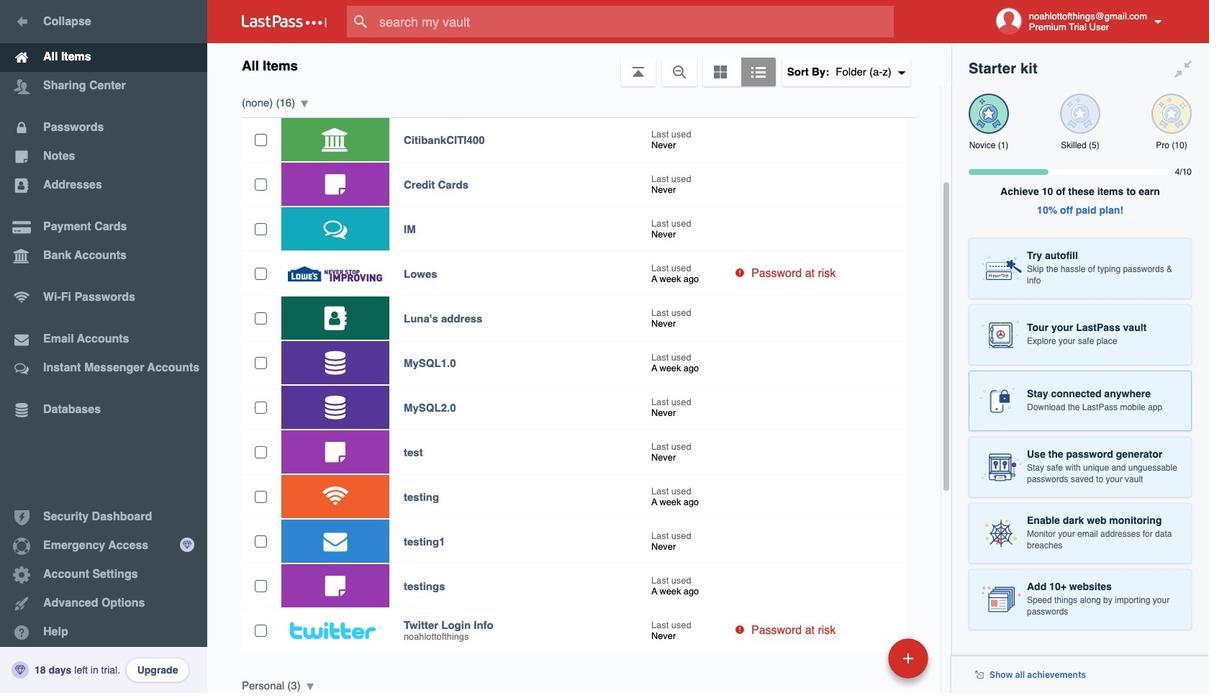 Task type: vqa. For each thing, say whether or not it's contained in the screenshot.
dialog
no



Task type: describe. For each thing, give the bounding box(es) containing it.
Search search field
[[347, 6, 922, 37]]

vault options navigation
[[207, 43, 952, 86]]

new item navigation
[[790, 634, 937, 693]]

lastpass image
[[242, 15, 327, 28]]



Task type: locate. For each thing, give the bounding box(es) containing it.
search my vault text field
[[347, 6, 922, 37]]

new item element
[[790, 638, 934, 679]]

main navigation navigation
[[0, 0, 207, 693]]



